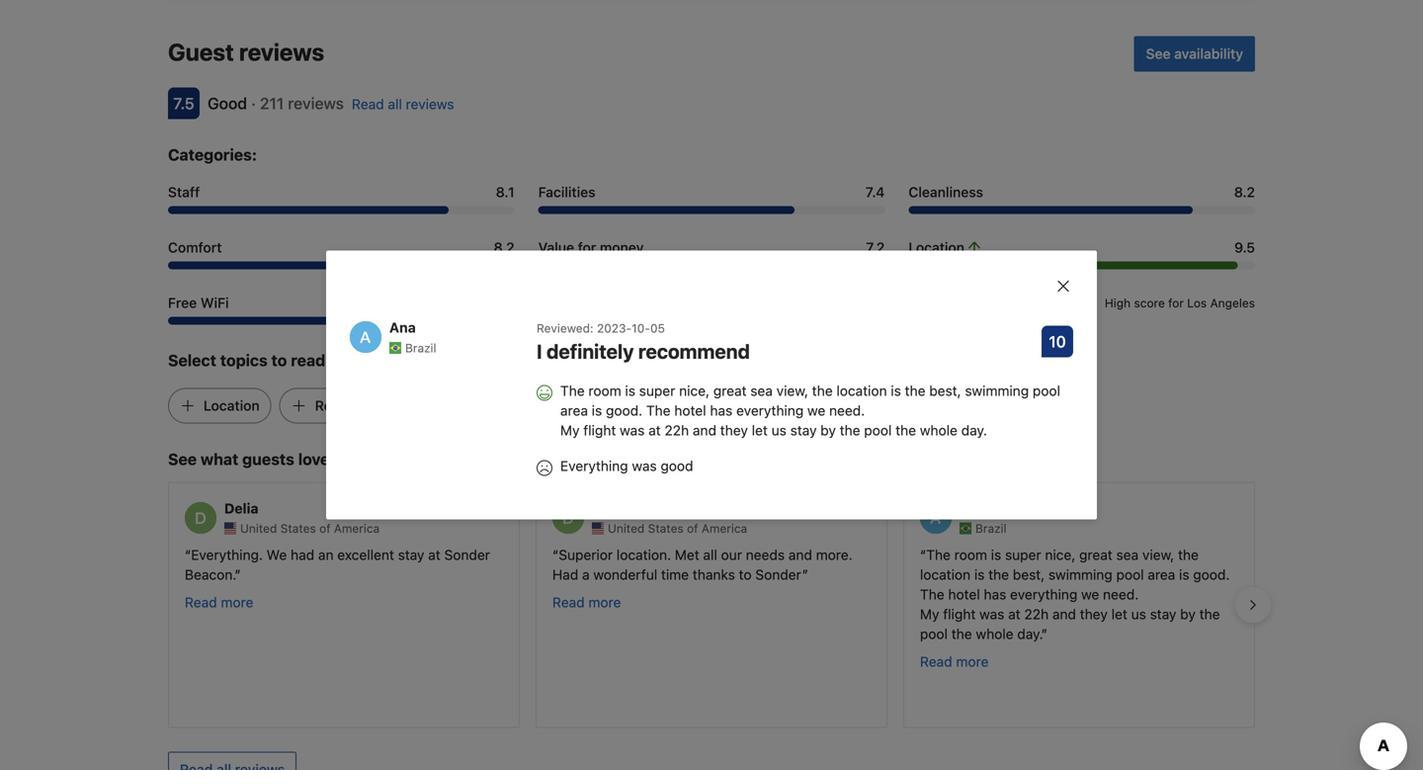 Task type: vqa. For each thing, say whether or not it's contained in the screenshot.
let
yes



Task type: describe. For each thing, give the bounding box(es) containing it.
value
[[538, 239, 574, 256]]

angeles
[[1210, 296, 1255, 310]]

of for united states of america icon at left
[[687, 522, 698, 535]]

need. inside " the room is super nice, great sea view, the location is the best, swimming pool area is good. the hotel has everything we need. my flight was at 22h and they let us stay by the pool the whole day.
[[1103, 586, 1139, 603]]

facilities 7.4 meter
[[538, 206, 885, 214]]

comfort
[[168, 239, 222, 256]]

most:
[[372, 450, 416, 469]]

we inside " the room is super nice, great sea view, the location is the best, swimming pool area is good. the hotel has everything we need. my flight was at 22h and they let us stay by the pool the whole day.
[[1081, 586, 1099, 603]]

2023-
[[597, 321, 632, 335]]

reviews:
[[329, 351, 393, 370]]

0 horizontal spatial for
[[578, 239, 596, 256]]

loved
[[298, 450, 339, 469]]

by inside " the room is super nice, great sea view, the location is the best, swimming pool area is good. the hotel has everything we need. my flight was at 22h and they let us stay by the pool the whole day.
[[1180, 606, 1196, 622]]

1 horizontal spatial for
[[1169, 296, 1184, 310]]

united states of america for united states of america icon at left
[[608, 522, 747, 535]]

see for see what guests loved the most:
[[168, 450, 197, 469]]

to inside " superior location. met all our needs and more. had a wonderful time thanks to sonder
[[739, 567, 752, 583]]

high
[[1105, 296, 1131, 310]]

swimming inside " the room is super nice, great sea view, the location is the best, swimming pool area is good. the hotel has everything we need. my flight was at 22h and they let us stay by the pool the whole day.
[[1049, 567, 1113, 583]]

stay inside " the room is super nice, great sea view, the location is the best, swimming pool area is good. the hotel has everything we need. my flight was at 22h and they let us stay by the pool the whole day.
[[1150, 606, 1177, 622]]

ana
[[389, 319, 416, 336]]

i
[[537, 340, 542, 363]]

cleanliness 8.2 meter
[[909, 206, 1255, 214]]

a
[[582, 567, 590, 583]]

staff 8.1 meter
[[168, 206, 515, 214]]

guest
[[168, 38, 234, 66]]

had
[[553, 567, 579, 583]]

delia
[[224, 500, 259, 516]]

brazil for brazil image
[[405, 341, 436, 355]]

good · 211 reviews
[[208, 94, 344, 113]]

super inside the room is super nice, great sea view, the location is the best, swimming pool area is good. the hotel has everything we need. my flight was at 22h and they let us stay by the pool the whole day.
[[639, 383, 675, 399]]

hotel inside the room is super nice, great sea view, the location is the best, swimming pool area is good. the hotel has everything we need. my flight was at 22h and they let us stay by the pool the whole day.
[[674, 402, 706, 419]]

they inside " the room is super nice, great sea view, the location is the best, swimming pool area is good. the hotel has everything we need. my flight was at 22h and they let us stay by the pool the whole day.
[[1080, 606, 1108, 622]]

by inside the room is super nice, great sea view, the location is the best, swimming pool area is good. the hotel has everything we need. my flight was at 22h and they let us stay by the pool the whole day.
[[821, 422, 836, 438]]

reviewed:
[[537, 321, 594, 335]]

everything was good
[[560, 458, 693, 474]]

read for " everything. we had an excellent stay at sonder beacon.
[[185, 594, 217, 611]]

sonder inside " superior location. met all our needs and more. had a wonderful time thanks to sonder
[[756, 567, 802, 583]]

22h inside " the room is super nice, great sea view, the location is the best, swimming pool area is good. the hotel has everything we need. my flight was at 22h and they let us stay by the pool the whole day.
[[1024, 606, 1049, 622]]

guests
[[242, 450, 294, 469]]

read more for " the room is super nice, great sea view, the location is the best, swimming pool area is good. the hotel has everything we need. my flight was at 22h and they let us stay by the pool the whole day.
[[920, 654, 989, 670]]

0 vertical spatial location
[[909, 239, 965, 256]]

" the room is super nice, great sea view, the location is the best, swimming pool area is good. the hotel has everything we need. my flight was at 22h and they let us stay by the pool the whole day.
[[920, 547, 1230, 642]]

everything.
[[191, 547, 263, 563]]

we inside the room is super nice, great sea view, the location is the best, swimming pool area is good. the hotel has everything we need. my flight was at 22h and they let us stay by the pool the whole day.
[[808, 402, 826, 419]]

7.5
[[173, 94, 194, 113]]

recommend
[[638, 340, 750, 363]]

select
[[168, 351, 216, 370]]

read more button for " superior location. met all our needs and more. had a wonderful time thanks to sonder
[[553, 593, 621, 612]]

score
[[1134, 296, 1165, 310]]

9.5
[[1235, 239, 1255, 256]]

an
[[318, 547, 334, 563]]

and inside " superior location. met all our needs and more. had a wonderful time thanks to sonder
[[789, 547, 812, 563]]

all inside " superior location. met all our needs and more. had a wonderful time thanks to sonder
[[703, 547, 717, 563]]

more for everything. we had an excellent stay at sonder beacon.
[[221, 594, 253, 611]]

staff
[[168, 184, 200, 200]]

we
[[267, 547, 287, 563]]

read more for " everything. we had an excellent stay at sonder beacon.
[[185, 594, 253, 611]]

los
[[1187, 296, 1207, 310]]

free wifi 8.5 meter
[[168, 317, 515, 325]]

·
[[251, 94, 256, 113]]

and inside the room is super nice, great sea view, the location is the best, swimming pool area is good. the hotel has everything we need. my flight was at 22h and they let us stay by the pool the whole day.
[[693, 422, 717, 438]]

states for united states of america image
[[280, 522, 316, 535]]

whole inside the room is super nice, great sea view, the location is the best, swimming pool area is good. the hotel has everything we need. my flight was at 22h and they let us stay by the pool the whole day.
[[920, 422, 958, 438]]

8.2 for comfort
[[494, 239, 515, 256]]

see what guests loved the most:
[[168, 450, 416, 469]]

money
[[600, 239, 644, 256]]

met
[[675, 547, 700, 563]]

" for excellent
[[235, 567, 241, 583]]

more for superior location. met all our needs and more. had a wonderful time thanks to sonder
[[589, 594, 621, 611]]

good
[[208, 94, 247, 113]]

see for see availability
[[1146, 46, 1171, 62]]

reviewed: 2023-10-05 i definitely recommend
[[537, 321, 750, 363]]

our
[[721, 547, 742, 563]]

everything inside the room is super nice, great sea view, the location is the best, swimming pool area is good. the hotel has everything we need. my flight was at 22h and they let us stay by the pool the whole day.
[[736, 402, 804, 419]]

0 vertical spatial all
[[388, 96, 402, 112]]

definitely
[[547, 340, 634, 363]]

0 horizontal spatial location
[[204, 397, 260, 414]]

high score for los angeles
[[1105, 296, 1255, 310]]

stay inside the room is super nice, great sea view, the location is the best, swimming pool area is good. the hotel has everything we need. my flight was at 22h and they let us stay by the pool the whole day.
[[790, 422, 817, 438]]

211
[[260, 94, 284, 113]]

view, inside " the room is super nice, great sea view, the location is the best, swimming pool area is good. the hotel has everything we need. my flight was at 22h and they let us stay by the pool the whole day.
[[1143, 547, 1175, 563]]

read all reviews
[[352, 96, 454, 112]]

united for united states of america icon at left
[[608, 522, 645, 535]]

read more button for " the room is super nice, great sea view, the location is the best, swimming pool area is good. the hotel has everything we need. my flight was at 22h and they let us stay by the pool the whole day.
[[920, 652, 989, 672]]

value for money
[[538, 239, 644, 256]]

my inside " the room is super nice, great sea view, the location is the best, swimming pool area is good. the hotel has everything we need. my flight was at 22h and they let us stay by the pool the whole day.
[[920, 606, 940, 622]]

super inside " the room is super nice, great sea view, the location is the best, swimming pool area is good. the hotel has everything we need. my flight was at 22h and they let us stay by the pool the whole day.
[[1005, 547, 1041, 563]]

free wifi
[[168, 295, 229, 311]]

availability
[[1175, 46, 1243, 62]]

categories:
[[168, 145, 257, 164]]

and inside " the room is super nice, great sea view, the location is the best, swimming pool area is good. the hotel has everything we need. my flight was at 22h and they let us stay by the pool the whole day.
[[1053, 606, 1076, 622]]

good. inside " the room is super nice, great sea view, the location is the best, swimming pool area is good. the hotel has everything we need. my flight was at 22h and they let us stay by the pool the whole day.
[[1193, 567, 1230, 583]]

everything
[[560, 458, 628, 474]]

wifi
[[201, 295, 229, 311]]

day. inside " the room is super nice, great sea view, the location is the best, swimming pool area is good. the hotel has everything we need. my flight was at 22h and they let us stay by the pool the whole day.
[[1018, 626, 1042, 642]]

cleanliness
[[909, 184, 983, 200]]

was inside the room is super nice, great sea view, the location is the best, swimming pool area is good. the hotel has everything we need. my flight was at 22h and they let us stay by the pool the whole day.
[[620, 422, 645, 438]]

" everything. we had an excellent stay at sonder beacon.
[[185, 547, 490, 583]]

location inside " the room is super nice, great sea view, the location is the best, swimming pool area is good. the hotel has everything we need. my flight was at 22h and they let us stay by the pool the whole day.
[[920, 567, 971, 583]]

nice, inside " the room is super nice, great sea view, the location is the best, swimming pool area is good. the hotel has everything we need. my flight was at 22h and they let us stay by the pool the whole day.
[[1045, 547, 1076, 563]]

scored 10 element
[[1042, 326, 1073, 357]]

us inside " the room is super nice, great sea view, the location is the best, swimming pool area is good. the hotel has everything we need. my flight was at 22h and they let us stay by the pool the whole day.
[[1131, 606, 1146, 622]]

area inside the room is super nice, great sea view, the location is the best, swimming pool area is good. the hotel has everything we need. my flight was at 22h and they let us stay by the pool the whole day.
[[560, 402, 588, 419]]

see availability button
[[1134, 36, 1255, 72]]

great inside the room is super nice, great sea view, the location is the best, swimming pool area is good. the hotel has everything we need. my flight was at 22h and they let us stay by the pool the whole day.
[[713, 383, 747, 399]]

flight inside " the room is super nice, great sea view, the location is the best, swimming pool area is good. the hotel has everything we need. my flight was at 22h and they let us stay by the pool the whole day.
[[943, 606, 976, 622]]

guest reviews element
[[168, 36, 1126, 68]]

clean
[[644, 397, 681, 414]]

topics
[[220, 351, 268, 370]]



Task type: locate. For each thing, give the bounding box(es) containing it.
has
[[710, 402, 733, 419], [984, 586, 1007, 603]]

day. inside the room is super nice, great sea view, the location is the best, swimming pool area is good. the hotel has everything we need. my flight was at 22h and they let us stay by the pool the whole day.
[[961, 422, 987, 438]]

hotel down brazil icon
[[948, 586, 980, 603]]

see availability
[[1146, 46, 1243, 62]]

1 horizontal spatial my
[[920, 606, 940, 622]]

8.2 left the value
[[494, 239, 515, 256]]

read
[[291, 351, 325, 370]]

to down our
[[739, 567, 752, 583]]

" for our
[[802, 567, 808, 583]]

pool
[[1033, 383, 1061, 399], [864, 422, 892, 438], [1116, 567, 1144, 583], [920, 626, 948, 642]]

america for united states of america icon at left
[[702, 522, 747, 535]]

sea inside " the room is super nice, great sea view, the location is the best, swimming pool area is good. the hotel has everything we need. my flight was at 22h and they let us stay by the pool the whole day.
[[1117, 547, 1139, 563]]

1 horizontal spatial need.
[[1103, 586, 1139, 603]]

more.
[[816, 547, 853, 563]]

united for united states of america image
[[240, 522, 277, 535]]

united down delia
[[240, 522, 277, 535]]

location
[[909, 239, 965, 256], [204, 397, 260, 414]]

0 horizontal spatial brazil
[[405, 341, 436, 355]]

2 of from the left
[[687, 522, 698, 535]]

hotel up good
[[674, 402, 706, 419]]

0 vertical spatial brazil
[[405, 341, 436, 355]]

swimming inside the room is super nice, great sea view, the location is the best, swimming pool area is good. the hotel has everything we need. my flight was at 22h and they let us stay by the pool the whole day.
[[965, 383, 1029, 399]]

for left los
[[1169, 296, 1184, 310]]

of for united states of america image
[[319, 522, 331, 535]]

sea inside the room is super nice, great sea view, the location is the best, swimming pool area is good. the hotel has everything we need. my flight was at 22h and they let us stay by the pool the whole day.
[[751, 383, 773, 399]]

1 horizontal spatial united states of america
[[608, 522, 747, 535]]

great
[[713, 383, 747, 399], [1079, 547, 1113, 563]]

8.1
[[496, 184, 515, 200]]

bed
[[563, 397, 589, 414]]

see inside button
[[1146, 46, 1171, 62]]

brazil right brazil icon
[[976, 522, 1007, 535]]

at inside the room is super nice, great sea view, the location is the best, swimming pool area is good. the hotel has everything we need. my flight was at 22h and they let us stay by the pool the whole day.
[[649, 422, 661, 438]]

was
[[620, 422, 645, 438], [632, 458, 657, 474], [980, 606, 1005, 622]]

1 vertical spatial view,
[[1143, 547, 1175, 563]]

thanks
[[693, 567, 735, 583]]

my inside the room is super nice, great sea view, the location is the best, swimming pool area is good. the hotel has everything we need. my flight was at 22h and they let us stay by the pool the whole day.
[[560, 422, 580, 438]]

0 horizontal spatial flight
[[584, 422, 616, 438]]

0 horizontal spatial best,
[[929, 383, 961, 399]]

1 vertical spatial everything
[[1010, 586, 1078, 603]]

0 horizontal spatial day.
[[961, 422, 987, 438]]

read more
[[185, 594, 253, 611], [553, 594, 621, 611], [920, 654, 989, 670]]

0 vertical spatial has
[[710, 402, 733, 419]]

brazil inside this is a carousel with rotating slides. it displays featured reviews of the property. use the next and previous buttons to navigate. region
[[976, 522, 1007, 535]]

and
[[693, 422, 717, 438], [789, 547, 812, 563], [1053, 606, 1076, 622]]

0 horizontal spatial united
[[240, 522, 277, 535]]

to left read
[[271, 351, 287, 370]]

1 horizontal spatial sea
[[1117, 547, 1139, 563]]

" for " everything. we had an excellent stay at sonder beacon.
[[185, 547, 191, 563]]

what
[[201, 450, 239, 469]]

location.
[[617, 547, 671, 563]]

brazil for brazil icon
[[976, 522, 1007, 535]]

sea
[[751, 383, 773, 399], [1117, 547, 1139, 563]]

1 united states of america from the left
[[240, 522, 380, 535]]

8.2 for cleanliness
[[1234, 184, 1255, 200]]

0 vertical spatial to
[[271, 351, 287, 370]]

of up the met
[[687, 522, 698, 535]]

8.2 up 9.5
[[1234, 184, 1255, 200]]

1 horizontal spatial location
[[909, 239, 965, 256]]

by
[[821, 422, 836, 438], [1180, 606, 1196, 622]]

everything
[[736, 402, 804, 419], [1010, 586, 1078, 603]]

states up the met
[[648, 522, 684, 535]]

united states of america
[[240, 522, 380, 535], [608, 522, 747, 535]]

2 horizontal spatial more
[[956, 654, 989, 670]]

good.
[[606, 402, 643, 419], [1193, 567, 1230, 583]]

super
[[639, 383, 675, 399], [1005, 547, 1041, 563]]

1 vertical spatial stay
[[398, 547, 425, 563]]

brazil inside i definitely recommend 'dialog'
[[405, 341, 436, 355]]

1 horizontal spatial more
[[589, 594, 621, 611]]

united states of america image
[[224, 523, 236, 534]]

0 vertical spatial view,
[[777, 383, 809, 399]]

everything inside " the room is super nice, great sea view, the location is the best, swimming pool area is good. the hotel has everything we need. my flight was at 22h and they let us stay by the pool the whole day.
[[1010, 586, 1078, 603]]

my
[[560, 422, 580, 438], [920, 606, 940, 622]]

let inside " the room is super nice, great sea view, the location is the best, swimming pool area is good. the hotel has everything we need. my flight was at 22h and they let us stay by the pool the whole day.
[[1112, 606, 1128, 622]]

1 horizontal spatial read more button
[[553, 593, 621, 612]]

2 vertical spatial and
[[1053, 606, 1076, 622]]

1 vertical spatial my
[[920, 606, 940, 622]]

read more button
[[185, 593, 253, 612], [553, 593, 621, 612], [920, 652, 989, 672]]

location 9.5 meter
[[909, 262, 1255, 269]]

1 horizontal spatial all
[[703, 547, 717, 563]]

0 horizontal spatial great
[[713, 383, 747, 399]]

flight
[[584, 422, 616, 438], [943, 606, 976, 622]]

"
[[185, 547, 191, 563], [553, 547, 559, 563], [920, 547, 926, 563]]

1 horizontal spatial us
[[1131, 606, 1146, 622]]

brazil image
[[960, 523, 972, 534]]

sonder inside " everything. we had an excellent stay at sonder beacon.
[[444, 547, 490, 563]]

0 horizontal spatial hotel
[[674, 402, 706, 419]]

united states of america up had
[[240, 522, 380, 535]]

0 vertical spatial see
[[1146, 46, 1171, 62]]

0 horizontal spatial "
[[235, 567, 241, 583]]

0 horizontal spatial all
[[388, 96, 402, 112]]

0 vertical spatial hotel
[[674, 402, 706, 419]]

1 vertical spatial at
[[428, 547, 441, 563]]

0 horizontal spatial whole
[[920, 422, 958, 438]]

05
[[650, 321, 665, 335]]

1 of from the left
[[319, 522, 331, 535]]

day.
[[961, 422, 987, 438], [1018, 626, 1042, 642]]

states up had
[[280, 522, 316, 535]]

america up excellent
[[334, 522, 380, 535]]

0 vertical spatial great
[[713, 383, 747, 399]]

united states of america for united states of america image
[[240, 522, 380, 535]]

2 states from the left
[[648, 522, 684, 535]]

best, inside the room is super nice, great sea view, the location is the best, swimming pool area is good. the hotel has everything we need. my flight was at 22h and they let us stay by the pool the whole day.
[[929, 383, 961, 399]]

1 vertical spatial day.
[[1018, 626, 1042, 642]]

best,
[[929, 383, 961, 399], [1013, 567, 1045, 583]]

flight inside the room is super nice, great sea view, the location is the best, swimming pool area is good. the hotel has everything we need. my flight was at 22h and they let us stay by the pool the whole day.
[[584, 422, 616, 438]]

was inside " the room is super nice, great sea view, the location is the best, swimming pool area is good. the hotel has everything we need. my flight was at 22h and they let us stay by the pool the whole day.
[[980, 606, 1005, 622]]

see left availability
[[1146, 46, 1171, 62]]

0 horizontal spatial view,
[[777, 383, 809, 399]]

1 horizontal spatial great
[[1079, 547, 1113, 563]]

area inside " the room is super nice, great sea view, the location is the best, swimming pool area is good. the hotel has everything we need. my flight was at 22h and they let us stay by the pool the whole day.
[[1148, 567, 1176, 583]]

1 states from the left
[[280, 522, 316, 535]]

the room is super nice, great sea view, the location is the best, swimming pool area is good. the hotel has everything we need. my flight was at 22h and they let us stay by the pool the whole day.
[[560, 383, 1061, 438]]

2 " from the left
[[553, 547, 559, 563]]

good
[[661, 458, 693, 474]]

select topics to read reviews:
[[168, 351, 393, 370]]

0 horizontal spatial at
[[428, 547, 441, 563]]

at inside " everything. we had an excellent stay at sonder beacon.
[[428, 547, 441, 563]]

"
[[235, 567, 241, 583], [802, 567, 808, 583], [1042, 626, 1048, 642]]

0 horizontal spatial america
[[334, 522, 380, 535]]

read more for " superior location. met all our needs and more. had a wonderful time thanks to sonder
[[553, 594, 621, 611]]

united right united states of america icon at left
[[608, 522, 645, 535]]

1 horizontal spatial see
[[1146, 46, 1171, 62]]

" for " superior location. met all our needs and more. had a wonderful time thanks to sonder
[[553, 547, 559, 563]]

excellent
[[337, 547, 394, 563]]

read for " the room is super nice, great sea view, the location is the best, swimming pool area is good. the hotel has everything we need. my flight was at 22h and they let us stay by the pool the whole day.
[[920, 654, 953, 670]]

beacon.
[[185, 567, 235, 583]]

1 vertical spatial to
[[739, 567, 752, 583]]

sonder
[[444, 547, 490, 563], [756, 567, 802, 583]]

for right the value
[[578, 239, 596, 256]]

best, inside " the room is super nice, great sea view, the location is the best, swimming pool area is good. the hotel has everything we need. my flight was at 22h and they let us stay by the pool the whole day.
[[1013, 567, 1045, 583]]

1 horizontal spatial we
[[1081, 586, 1099, 603]]

" right more.
[[920, 547, 926, 563]]

2 america from the left
[[702, 522, 747, 535]]

wonderful
[[593, 567, 658, 583]]

need. inside the room is super nice, great sea view, the location is the best, swimming pool area is good. the hotel has everything we need. my flight was at 22h and they let us stay by the pool the whole day.
[[829, 402, 865, 419]]

1 horizontal spatial by
[[1180, 606, 1196, 622]]

america up our
[[702, 522, 747, 535]]

1 vertical spatial let
[[1112, 606, 1128, 622]]

more for the room is super nice, great sea view, the location is the best, swimming pool area is good. the hotel has everything we need. my flight was at 22h and they let us stay by the pool the whole day.
[[956, 654, 989, 670]]

0 horizontal spatial area
[[560, 402, 588, 419]]

0 vertical spatial flight
[[584, 422, 616, 438]]

1 horizontal spatial nice,
[[1045, 547, 1076, 563]]

1 " from the left
[[185, 547, 191, 563]]

2 united states of america from the left
[[608, 522, 747, 535]]

room down brazil icon
[[955, 547, 987, 563]]

1 america from the left
[[334, 522, 380, 535]]

this is a carousel with rotating slides. it displays featured reviews of the property. use the next and previous buttons to navigate. region
[[152, 474, 1271, 736]]

3 " from the left
[[920, 547, 926, 563]]

1 horizontal spatial whole
[[976, 626, 1014, 642]]

0 vertical spatial stay
[[790, 422, 817, 438]]

2 united from the left
[[608, 522, 645, 535]]

1 horizontal spatial to
[[739, 567, 752, 583]]

2 horizontal spatial read more button
[[920, 652, 989, 672]]

stay inside " everything. we had an excellent stay at sonder beacon.
[[398, 547, 425, 563]]

they
[[720, 422, 748, 438], [1080, 606, 1108, 622]]

flight down bed
[[584, 422, 616, 438]]

1 vertical spatial and
[[789, 547, 812, 563]]

0 vertical spatial day.
[[961, 422, 987, 438]]

0 vertical spatial sonder
[[444, 547, 490, 563]]

1 vertical spatial brazil
[[976, 522, 1007, 535]]

8.2
[[1234, 184, 1255, 200], [494, 239, 515, 256]]

" inside " superior location. met all our needs and more. had a wonderful time thanks to sonder
[[553, 547, 559, 563]]

1 vertical spatial sonder
[[756, 567, 802, 583]]

of
[[319, 522, 331, 535], [687, 522, 698, 535]]

room right bed
[[589, 383, 621, 399]]

states for united states of america icon at left
[[648, 522, 684, 535]]

1 horizontal spatial united
[[608, 522, 645, 535]]

0 vertical spatial at
[[649, 422, 661, 438]]

0 horizontal spatial location
[[837, 383, 887, 399]]

america
[[334, 522, 380, 535], [702, 522, 747, 535]]

rated good element
[[208, 94, 247, 113]]

0 horizontal spatial by
[[821, 422, 836, 438]]

location
[[837, 383, 887, 399], [920, 567, 971, 583]]

let inside the room is super nice, great sea view, the location is the best, swimming pool area is good. the hotel has everything we need. my flight was at 22h and they let us stay by the pool the whole day.
[[752, 422, 768, 438]]

us
[[772, 422, 787, 438], [1131, 606, 1146, 622]]

22h
[[665, 422, 689, 438], [1024, 606, 1049, 622]]

1 vertical spatial nice,
[[1045, 547, 1076, 563]]

2 horizontal spatial at
[[1008, 606, 1021, 622]]

view, inside the room is super nice, great sea view, the location is the best, swimming pool area is good. the hotel has everything we need. my flight was at 22h and they let us stay by the pool the whole day.
[[777, 383, 809, 399]]

at
[[649, 422, 661, 438], [428, 547, 441, 563], [1008, 606, 1021, 622]]

view,
[[777, 383, 809, 399], [1143, 547, 1175, 563]]

22h inside the room is super nice, great sea view, the location is the best, swimming pool area is good. the hotel has everything we need. my flight was at 22h and they let us stay by the pool the whole day.
[[665, 422, 689, 438]]

to
[[271, 351, 287, 370], [739, 567, 752, 583]]

1 horizontal spatial area
[[1148, 567, 1176, 583]]

0 vertical spatial nice,
[[679, 383, 710, 399]]

superior
[[559, 547, 613, 563]]

needs
[[746, 547, 785, 563]]

of up the an
[[319, 522, 331, 535]]

good. inside the room is super nice, great sea view, the location is the best, swimming pool area is good. the hotel has everything we need. my flight was at 22h and they let us stay by the pool the whole day.
[[606, 402, 643, 419]]

the
[[812, 383, 833, 399], [905, 383, 926, 399], [840, 422, 860, 438], [896, 422, 916, 438], [343, 450, 368, 469], [1178, 547, 1199, 563], [989, 567, 1009, 583], [1200, 606, 1220, 622], [952, 626, 972, 642]]

" inside " the room is super nice, great sea view, the location is the best, swimming pool area is good. the hotel has everything we need. my flight was at 22h and they let us stay by the pool the whole day.
[[920, 547, 926, 563]]

7.2
[[866, 239, 885, 256]]

us inside the room is super nice, great sea view, the location is the best, swimming pool area is good. the hotel has everything we need. my flight was at 22h and they let us stay by the pool the whole day.
[[772, 422, 787, 438]]

review categories element
[[168, 143, 257, 167]]

they inside the room is super nice, great sea view, the location is the best, swimming pool area is good. the hotel has everything we need. my flight was at 22h and they let us stay by the pool the whole day.
[[720, 422, 748, 438]]

2 vertical spatial at
[[1008, 606, 1021, 622]]

0 horizontal spatial to
[[271, 351, 287, 370]]

1 vertical spatial was
[[632, 458, 657, 474]]

location down cleanliness
[[909, 239, 965, 256]]

had
[[291, 547, 315, 563]]

read for " superior location. met all our needs and more. had a wonderful time thanks to sonder
[[553, 594, 585, 611]]

united states of america up the met
[[608, 522, 747, 535]]

nice,
[[679, 383, 710, 399], [1045, 547, 1076, 563]]

reviews
[[239, 38, 324, 66], [288, 94, 344, 113], [406, 96, 454, 112]]

1 vertical spatial location
[[204, 397, 260, 414]]

1 vertical spatial all
[[703, 547, 717, 563]]

1 horizontal spatial states
[[648, 522, 684, 535]]

7.4
[[866, 184, 885, 200]]

" for " the room is super nice, great sea view, the location is the best, swimming pool area is good. the hotel has everything we need. my flight was at 22h and they let us stay by the pool the whole day.
[[920, 547, 926, 563]]

1 horizontal spatial america
[[702, 522, 747, 535]]

hotel inside " the room is super nice, great sea view, the location is the best, swimming pool area is good. the hotel has everything we need. my flight was at 22h and they let us stay by the pool the whole day.
[[948, 586, 980, 603]]

1 vertical spatial 8.2
[[494, 239, 515, 256]]

0 horizontal spatial stay
[[398, 547, 425, 563]]

2 vertical spatial stay
[[1150, 606, 1177, 622]]

scored 7.5 element
[[168, 88, 200, 119]]

0 vertical spatial super
[[639, 383, 675, 399]]

comfort 8.2 meter
[[168, 262, 515, 269]]

flight down brazil icon
[[943, 606, 976, 622]]

location down topics
[[204, 397, 260, 414]]

0 vertical spatial room
[[589, 383, 621, 399]]

1 horizontal spatial of
[[687, 522, 698, 535]]

see left what
[[168, 450, 197, 469]]

free
[[168, 295, 197, 311]]

" up beacon.
[[185, 547, 191, 563]]

2 horizontal spatial "
[[920, 547, 926, 563]]

1 horizontal spatial "
[[802, 567, 808, 583]]

1 vertical spatial by
[[1180, 606, 1196, 622]]

location inside the room is super nice, great sea view, the location is the best, swimming pool area is good. the hotel has everything we need. my flight was at 22h and they let us stay by the pool the whole day.
[[837, 383, 887, 399]]

0 horizontal spatial see
[[168, 450, 197, 469]]

0 horizontal spatial swimming
[[965, 383, 1029, 399]]

1 vertical spatial has
[[984, 586, 1007, 603]]

1 horizontal spatial let
[[1112, 606, 1128, 622]]

whole
[[920, 422, 958, 438], [976, 626, 1014, 642]]

1 horizontal spatial view,
[[1143, 547, 1175, 563]]

united states of america image
[[592, 523, 604, 534]]

0 horizontal spatial us
[[772, 422, 787, 438]]

1 horizontal spatial read more
[[553, 594, 621, 611]]

need.
[[829, 402, 865, 419], [1103, 586, 1139, 603]]

nice, inside the room is super nice, great sea view, the location is the best, swimming pool area is good. the hotel has everything we need. my flight was at 22h and they let us stay by the pool the whole day.
[[679, 383, 710, 399]]

has inside " the room is super nice, great sea view, the location is the best, swimming pool area is good. the hotel has everything we need. my flight was at 22h and they let us stay by the pool the whole day.
[[984, 586, 1007, 603]]

brazil image
[[389, 342, 401, 354]]

1 horizontal spatial everything
[[1010, 586, 1078, 603]]

america for united states of america image
[[334, 522, 380, 535]]

1 vertical spatial we
[[1081, 586, 1099, 603]]

1 vertical spatial super
[[1005, 547, 1041, 563]]

whole inside " the room is super nice, great sea view, the location is the best, swimming pool area is good. the hotel has everything we need. my flight was at 22h and they let us stay by the pool the whole day.
[[976, 626, 1014, 642]]

1 vertical spatial good.
[[1193, 567, 1230, 583]]

at inside " the room is super nice, great sea view, the location is the best, swimming pool area is good. the hotel has everything we need. my flight was at 22h and they let us stay by the pool the whole day.
[[1008, 606, 1021, 622]]

2 horizontal spatial and
[[1053, 606, 1076, 622]]

has inside the room is super nice, great sea view, the location is the best, swimming pool area is good. the hotel has everything we need. my flight was at 22h and they let us stay by the pool the whole day.
[[710, 402, 733, 419]]

0 horizontal spatial 22h
[[665, 422, 689, 438]]

room
[[315, 397, 352, 414]]

" superior location. met all our needs and more. had a wonderful time thanks to sonder
[[553, 547, 853, 583]]

we
[[808, 402, 826, 419], [1081, 586, 1099, 603]]

" up had
[[553, 547, 559, 563]]

brazil right brazil image
[[405, 341, 436, 355]]

0 horizontal spatial states
[[280, 522, 316, 535]]

hotel
[[674, 402, 706, 419], [948, 586, 980, 603]]

read more button for " everything. we had an excellent stay at sonder beacon.
[[185, 593, 253, 612]]

states
[[280, 522, 316, 535], [648, 522, 684, 535]]

1 united from the left
[[240, 522, 277, 535]]

is
[[625, 383, 636, 399], [891, 383, 901, 399], [592, 402, 602, 419], [991, 547, 1002, 563], [975, 567, 985, 583], [1179, 567, 1190, 583]]

0 horizontal spatial need.
[[829, 402, 865, 419]]

10
[[1049, 332, 1066, 351]]

facilities
[[538, 184, 596, 200]]

1 vertical spatial room
[[955, 547, 987, 563]]

room inside the room is super nice, great sea view, the location is the best, swimming pool area is good. the hotel has everything we need. my flight was at 22h and they let us stay by the pool the whole day.
[[589, 383, 621, 399]]

stay
[[790, 422, 817, 438], [398, 547, 425, 563], [1150, 606, 1177, 622]]

i definitely recommend dialog
[[302, 227, 1121, 543]]

0 vertical spatial need.
[[829, 402, 865, 419]]

" for nice,
[[1042, 626, 1048, 642]]

time
[[661, 567, 689, 583]]

" inside " everything. we had an excellent stay at sonder beacon.
[[185, 547, 191, 563]]

room inside " the room is super nice, great sea view, the location is the best, swimming pool area is good. the hotel has everything we need. my flight was at 22h and they let us stay by the pool the whole day.
[[955, 547, 987, 563]]

1 vertical spatial see
[[168, 450, 197, 469]]

1 horizontal spatial at
[[649, 422, 661, 438]]

great inside " the room is super nice, great sea view, the location is the best, swimming pool area is good. the hotel has everything we need. my flight was at 22h and they let us stay by the pool the whole day.
[[1079, 547, 1113, 563]]

10-
[[632, 321, 650, 335]]

guest reviews
[[168, 38, 324, 66]]



